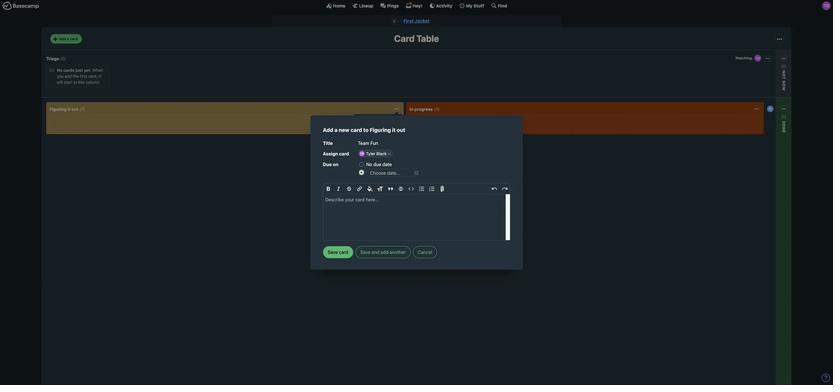 Task type: locate. For each thing, give the bounding box(es) containing it.
1 vertical spatial add
[[381, 250, 389, 255]]

no up you
[[57, 68, 62, 73]]

0 vertical spatial no
[[57, 68, 62, 73]]

1 horizontal spatial it
[[99, 74, 101, 79]]

add
[[65, 74, 72, 79], [381, 250, 389, 255]]

color it red image
[[377, 138, 381, 142]]

(0)
[[60, 56, 66, 61], [782, 64, 787, 69], [79, 107, 85, 112], [434, 107, 440, 112], [782, 115, 787, 119]]

add
[[59, 36, 66, 41], [323, 127, 334, 133], [360, 155, 367, 160]]

0 vertical spatial o
[[782, 74, 787, 77]]

o for n o t n o w
[[782, 74, 787, 77]]

in progress link
[[410, 107, 433, 112]]

save and add another
[[361, 250, 406, 255]]

rename link
[[359, 174, 399, 181]]

figuring it out link
[[50, 107, 78, 112]]

my stuff button
[[460, 3, 484, 9]]

add right and
[[381, 250, 389, 255]]

o up e
[[782, 124, 787, 127]]

will
[[57, 80, 63, 85]]

add up triage (0)
[[59, 36, 66, 41]]

1 horizontal spatial figuring
[[370, 127, 391, 133]]

1 horizontal spatial out
[[397, 127, 406, 133]]

activity link
[[430, 3, 453, 9]]

1 vertical spatial tyler black image
[[391, 118, 399, 126]]

2 n from the top
[[782, 127, 787, 131]]

1 o from the top
[[782, 74, 787, 77]]

color it brown image
[[371, 144, 376, 149]]

figuring up color it red image
[[370, 127, 391, 133]]

1 horizontal spatial add
[[323, 127, 334, 133]]

it down when
[[99, 74, 101, 79]]

find button
[[491, 3, 507, 9]]

triage (0)
[[46, 56, 66, 61]]

no cards just yet
[[57, 68, 90, 73]]

0 vertical spatial n
[[782, 81, 787, 84]]

first jacket link
[[404, 18, 430, 24]]

color it yellow image
[[365, 138, 370, 142]]

no down add card
[[367, 162, 372, 167]]

lineup
[[359, 3, 374, 8]]

my
[[466, 3, 473, 8]]

it up "color it purple" icon in the left top of the page
[[392, 127, 396, 133]]

n
[[782, 71, 787, 74]]

3 o from the top
[[782, 124, 787, 127]]

o down t
[[782, 84, 787, 87]]

. when you add the first card, it will start in this column.
[[57, 68, 103, 85]]

n down t
[[782, 81, 787, 84]]

a
[[67, 36, 69, 41], [335, 127, 338, 133]]

home link
[[326, 3, 346, 9]]

table
[[417, 33, 439, 44]]

add for add a card
[[59, 36, 66, 41]]

(0) up n
[[782, 64, 787, 69]]

you
[[57, 74, 64, 79]]

0 vertical spatial it
[[99, 74, 101, 79]]

add down color it blue image
[[360, 155, 367, 160]]

cards
[[63, 68, 75, 73]]

.
[[90, 68, 91, 73]]

no inside 'add it to the schedule?' option group
[[367, 162, 372, 167]]

no for no cards just yet
[[57, 68, 62, 73]]

in
[[74, 80, 77, 85]]

due on
[[323, 162, 339, 167]]

d o n e
[[782, 121, 787, 133]]

progress
[[415, 107, 433, 112]]

card table
[[394, 33, 439, 44]]

home
[[333, 3, 346, 8]]

no
[[57, 68, 62, 73], [367, 162, 372, 167]]

a for new
[[335, 127, 338, 133]]

it
[[99, 74, 101, 79], [68, 107, 70, 112], [392, 127, 396, 133]]

1 horizontal spatial no
[[367, 162, 372, 167]]

2 horizontal spatial it
[[392, 127, 396, 133]]

a for card
[[67, 36, 69, 41]]

o
[[782, 74, 787, 77], [782, 84, 787, 87], [782, 124, 787, 127]]

1 horizontal spatial a
[[335, 127, 338, 133]]

first
[[80, 74, 87, 79]]

it down start
[[68, 107, 70, 112]]

0 horizontal spatial no
[[57, 68, 62, 73]]

e
[[782, 131, 787, 133]]

0 horizontal spatial figuring
[[50, 107, 67, 112]]

t
[[782, 77, 787, 80]]

main element
[[0, 0, 834, 11]]

0 horizontal spatial tyler black image
[[391, 118, 399, 126]]

Describe your card here… text field
[[323, 194, 510, 240]]

d
[[782, 121, 787, 124]]

1 vertical spatial a
[[335, 127, 338, 133]]

option group
[[359, 136, 399, 150]]

1 vertical spatial o
[[782, 84, 787, 87]]

1 vertical spatial it
[[68, 107, 70, 112]]

add for add a new card to figuring it out
[[323, 127, 334, 133]]

0 horizontal spatial add
[[65, 74, 72, 79]]

and
[[372, 250, 380, 255]]

color it blue image
[[360, 144, 364, 149]]

0 vertical spatial a
[[67, 36, 69, 41]]

first jacket
[[404, 18, 430, 24]]

1 vertical spatial add
[[323, 127, 334, 133]]

in
[[410, 107, 414, 112]]

0 horizontal spatial out
[[71, 107, 78, 112]]

figuring down will
[[50, 107, 67, 112]]

hey! button
[[406, 3, 423, 9]]

add a new card to figuring it out
[[323, 127, 406, 133]]

0 horizontal spatial a
[[67, 36, 69, 41]]

1 vertical spatial watching:
[[748, 126, 766, 131]]

assign
[[323, 151, 338, 157]]

find
[[498, 3, 507, 8]]

figuring it out (0)
[[50, 107, 85, 112]]

0 horizontal spatial add
[[59, 36, 66, 41]]

add card
[[360, 155, 377, 160]]

the
[[73, 74, 79, 79]]

tyler black image
[[755, 54, 763, 62], [391, 118, 399, 126]]

add inside button
[[381, 250, 389, 255]]

0 vertical spatial add
[[59, 36, 66, 41]]

2 horizontal spatial add
[[360, 155, 367, 160]]

switch accounts image
[[2, 1, 39, 10]]

add a card link
[[50, 34, 82, 44]]

1 vertical spatial n
[[782, 127, 787, 131]]

1 vertical spatial out
[[397, 127, 406, 133]]

title
[[323, 141, 333, 146]]

another
[[390, 250, 406, 255]]

cancel link
[[413, 247, 437, 259]]

0 vertical spatial add
[[65, 74, 72, 79]]

add up title
[[323, 127, 334, 133]]

card
[[70, 36, 78, 41], [351, 127, 362, 133], [339, 151, 349, 157], [368, 155, 377, 160]]

save
[[361, 250, 371, 255]]

figuring
[[50, 107, 67, 112], [370, 127, 391, 133]]

on
[[333, 162, 339, 167]]

1 vertical spatial no
[[367, 162, 372, 167]]

2 vertical spatial it
[[392, 127, 396, 133]]

o up w
[[782, 74, 787, 77]]

just
[[76, 68, 83, 73]]

yet
[[84, 68, 90, 73]]

n down d
[[782, 127, 787, 131]]

watching:
[[736, 56, 753, 60], [748, 126, 766, 131]]

tyler black ×
[[366, 151, 391, 156]]

1 vertical spatial figuring
[[370, 127, 391, 133]]

2 vertical spatial o
[[782, 124, 787, 127]]

0 vertical spatial tyler black image
[[755, 54, 763, 62]]

2 vertical spatial add
[[360, 155, 367, 160]]

due
[[374, 162, 382, 167]]

date
[[383, 162, 392, 167]]

pings
[[387, 3, 399, 8]]

None submit
[[746, 82, 786, 89], [359, 126, 399, 133], [746, 133, 786, 140], [359, 164, 399, 171], [359, 181, 399, 189], [359, 189, 399, 196], [323, 247, 353, 259], [746, 82, 786, 89], [359, 126, 399, 133], [746, 133, 786, 140], [359, 164, 399, 171], [359, 181, 399, 189], [359, 189, 399, 196], [323, 247, 353, 259]]

out
[[71, 107, 78, 112], [397, 127, 406, 133]]

1 horizontal spatial add
[[381, 250, 389, 255]]

rename
[[360, 175, 375, 180]]

×
[[388, 151, 391, 156]]

n
[[782, 81, 787, 84], [782, 127, 787, 131]]

add up start
[[65, 74, 72, 79]]



Task type: vqa. For each thing, say whether or not it's contained in the screenshot.
IT to the middle
yes



Task type: describe. For each thing, give the bounding box(es) containing it.
triage
[[46, 56, 59, 61]]

when
[[92, 68, 103, 73]]

my stuff
[[466, 3, 484, 8]]

add a card
[[59, 36, 78, 41]]

color it purple image
[[388, 138, 393, 142]]

no for no due date
[[367, 162, 372, 167]]

add it to the schedule? option group
[[360, 161, 511, 178]]

0 vertical spatial watching:
[[736, 56, 753, 60]]

activity
[[436, 3, 453, 8]]

card
[[394, 33, 415, 44]]

tyler black image
[[823, 1, 831, 10]]

w
[[782, 87, 787, 91]]

tyler
[[366, 151, 376, 156]]

add card link
[[359, 154, 399, 161]]

color it green image
[[365, 144, 370, 149]]

first
[[404, 18, 414, 24]]

2 o from the top
[[782, 84, 787, 87]]

add inside . when you add the first card, it will start in this column.
[[65, 74, 72, 79]]

to
[[364, 127, 369, 133]]

save and add another button
[[356, 247, 411, 259]]

column.
[[86, 80, 101, 85]]

lineup link
[[353, 3, 374, 9]]

(0) up d
[[782, 115, 787, 119]]

n o t n o w
[[782, 71, 787, 91]]

it inside . when you add the first card, it will start in this column.
[[99, 74, 101, 79]]

0 horizontal spatial it
[[68, 107, 70, 112]]

start
[[64, 80, 73, 85]]

o for d o n e
[[782, 124, 787, 127]]

× link
[[386, 151, 393, 157]]

(0) right progress
[[434, 107, 440, 112]]

triage link
[[46, 56, 59, 61]]

in progress (0)
[[410, 107, 440, 112]]

Type names to assign… text field
[[393, 150, 511, 158]]

new
[[339, 127, 350, 133]]

add for add card
[[360, 155, 367, 160]]

0 vertical spatial figuring
[[50, 107, 67, 112]]

stuff
[[474, 3, 484, 8]]

black
[[377, 151, 387, 156]]

cancel
[[418, 250, 432, 255]]

(0) right figuring it out link
[[79, 107, 85, 112]]

0 vertical spatial out
[[71, 107, 78, 112]]

Choose date… field
[[367, 169, 423, 177]]

color it orange image
[[371, 138, 376, 142]]

assign card
[[323, 151, 349, 157]]

1 horizontal spatial tyler black image
[[755, 54, 763, 62]]

1 n from the top
[[782, 81, 787, 84]]

color it white image
[[360, 138, 364, 142]]

this
[[78, 80, 85, 85]]

jacket
[[415, 18, 430, 24]]

card,
[[88, 74, 98, 79]]

(0) right triage
[[60, 56, 66, 61]]

no due date
[[367, 162, 392, 167]]

Type a card title… text field
[[358, 139, 511, 148]]

pings button
[[381, 3, 399, 9]]

due
[[323, 162, 332, 167]]

color it pink image
[[383, 138, 387, 142]]

hey!
[[413, 3, 423, 8]]



